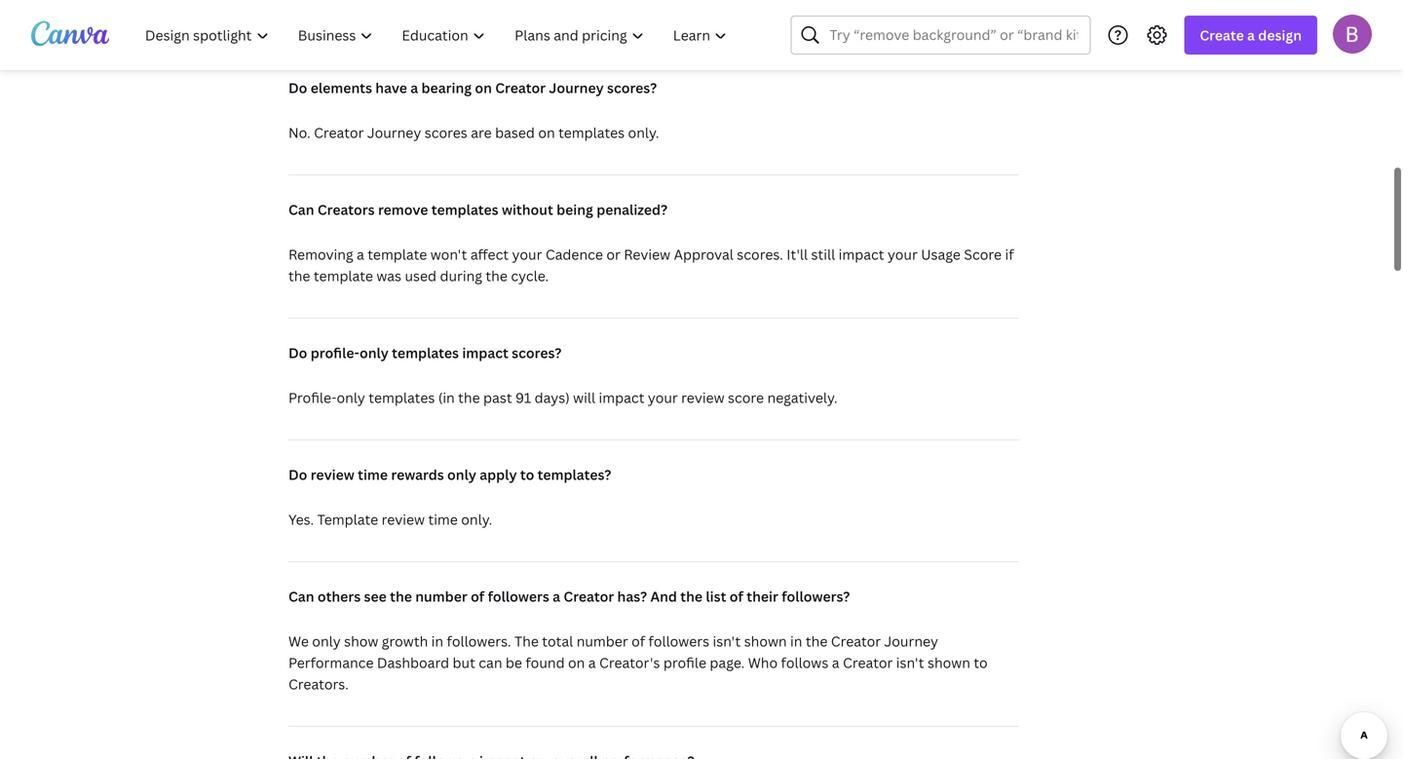 Task type: vqa. For each thing, say whether or not it's contained in the screenshot.


Task type: describe. For each thing, give the bounding box(es) containing it.
used
[[405, 267, 437, 285]]

0 horizontal spatial journey
[[367, 123, 421, 142]]

profile-only templates (in the past 91 days) will impact your review score negatively.
[[288, 388, 838, 407]]

templates left (in at the left bottom
[[369, 388, 435, 407]]

the right (in at the left bottom
[[458, 388, 480, 407]]

the down "affect"
[[486, 267, 508, 285]]

rewards
[[391, 465, 444, 484]]

a right the follows
[[832, 653, 840, 672]]

0 horizontal spatial followers
[[488, 587, 549, 606]]

number inside we only show growth in followers. the total number of followers isn't shown in the creator journey performance dashboard but can be found on a creator's profile page. who follows a creator isn't shown to creators.
[[577, 632, 628, 651]]

0 horizontal spatial time
[[358, 465, 388, 484]]

creator down followers? in the right of the page
[[831, 632, 881, 651]]

performance
[[288, 653, 374, 672]]

removing a template won't affect your cadence or review approval scores. it'll still impact your usage score if the template was used during the cycle.
[[288, 245, 1014, 285]]

see
[[364, 587, 387, 606]]

do for do review time rewards only apply to templates?
[[288, 465, 307, 484]]

elements
[[311, 78, 372, 97]]

creator right the no.
[[314, 123, 364, 142]]

bob builder image
[[1333, 14, 1372, 53]]

others
[[318, 587, 361, 606]]

profile-
[[311, 344, 360, 362]]

affect
[[471, 245, 509, 264]]

do review time rewards only apply to templates?
[[288, 465, 611, 484]]

bearing
[[422, 78, 472, 97]]

approval
[[674, 245, 734, 264]]

0 horizontal spatial of
[[471, 587, 485, 606]]

2 horizontal spatial of
[[730, 587, 743, 606]]

follows
[[781, 653, 829, 672]]

no. creator journey scores are based on templates only.
[[288, 123, 659, 142]]

impact inside removing a template won't affect your cadence or review approval scores. it'll still impact your usage score if the template was used during the cycle.
[[839, 245, 884, 264]]

1 horizontal spatial scores?
[[607, 78, 657, 97]]

1 vertical spatial isn't
[[896, 653, 924, 672]]

1 horizontal spatial review
[[382, 510, 425, 529]]

1 in from the left
[[431, 632, 444, 651]]

create
[[1200, 26, 1244, 44]]

scores.
[[737, 245, 783, 264]]

1 horizontal spatial shown
[[928, 653, 971, 672]]

remove
[[378, 200, 428, 219]]

do profile-only templates impact scores?
[[288, 344, 562, 362]]

their
[[747, 587, 779, 606]]

creator left 'has?'
[[564, 587, 614, 606]]

found
[[526, 653, 565, 672]]

0 vertical spatial isn't
[[713, 632, 741, 651]]

during
[[440, 267, 482, 285]]

only inside we only show growth in followers. the total number of followers isn't shown in the creator journey performance dashboard but can be found on a creator's profile page. who follows a creator isn't shown to creators.
[[312, 632, 341, 651]]

0 vertical spatial shown
[[744, 632, 787, 651]]

only left apply
[[447, 465, 476, 484]]

templates right based
[[559, 123, 625, 142]]

1 horizontal spatial impact
[[599, 388, 645, 407]]

still
[[811, 245, 835, 264]]

1 vertical spatial only.
[[461, 510, 492, 529]]

creator right the follows
[[843, 653, 893, 672]]

can for can others see the number of followers a creator has? and the list of their followers?
[[288, 587, 314, 606]]

show
[[344, 632, 378, 651]]

create a design button
[[1184, 16, 1318, 55]]

has?
[[617, 587, 647, 606]]

days)
[[535, 388, 570, 407]]

only down profile- in the top left of the page
[[337, 388, 365, 407]]

1 vertical spatial on
[[538, 123, 555, 142]]

do elements have a bearing on creator journey scores?
[[288, 78, 657, 97]]

review
[[624, 245, 671, 264]]

profile
[[664, 653, 707, 672]]

0 vertical spatial template
[[368, 245, 427, 264]]

removing
[[288, 245, 353, 264]]

scores
[[425, 123, 468, 142]]

past
[[483, 388, 512, 407]]

cadence
[[546, 245, 603, 264]]

without
[[502, 200, 553, 219]]

dashboard
[[377, 653, 449, 672]]

(in
[[438, 388, 455, 407]]

2 horizontal spatial review
[[681, 388, 725, 407]]

design
[[1258, 26, 1302, 44]]

a left the creator's
[[588, 653, 596, 672]]

be
[[506, 653, 522, 672]]

based
[[495, 123, 535, 142]]

creators.
[[288, 675, 349, 693]]

0 horizontal spatial review
[[311, 465, 355, 484]]

won't
[[430, 245, 467, 264]]

the right see
[[390, 587, 412, 606]]

if
[[1005, 245, 1014, 264]]

it'll
[[787, 245, 808, 264]]

0 vertical spatial journey
[[549, 78, 604, 97]]

0 horizontal spatial number
[[415, 587, 468, 606]]

score
[[964, 245, 1002, 264]]



Task type: locate. For each thing, give the bounding box(es) containing it.
0 vertical spatial can
[[288, 200, 314, 219]]

yes. template review time only.
[[288, 510, 492, 529]]

usage
[[921, 245, 961, 264]]

1 horizontal spatial on
[[538, 123, 555, 142]]

2 horizontal spatial on
[[568, 653, 585, 672]]

1 do from the top
[[288, 78, 307, 97]]

0 horizontal spatial impact
[[462, 344, 509, 362]]

to
[[520, 465, 534, 484], [974, 653, 988, 672]]

2 horizontal spatial your
[[888, 245, 918, 264]]

1 horizontal spatial only.
[[628, 123, 659, 142]]

template up was
[[368, 245, 427, 264]]

1 horizontal spatial time
[[428, 510, 458, 529]]

on inside we only show growth in followers. the total number of followers isn't shown in the creator journey performance dashboard but can be found on a creator's profile page. who follows a creator isn't shown to creators.
[[568, 653, 585, 672]]

91
[[516, 388, 531, 407]]

template
[[317, 510, 378, 529]]

2 vertical spatial on
[[568, 653, 585, 672]]

3 do from the top
[[288, 465, 307, 484]]

can left the "creators"
[[288, 200, 314, 219]]

Try "remove background" or "brand kit" search field
[[830, 17, 1078, 54]]

only. down apply
[[461, 510, 492, 529]]

of up the creator's
[[632, 632, 645, 651]]

1 vertical spatial do
[[288, 344, 307, 362]]

creator up based
[[495, 78, 546, 97]]

do
[[288, 78, 307, 97], [288, 344, 307, 362], [288, 465, 307, 484]]

templates up won't
[[432, 200, 499, 219]]

on down total
[[568, 653, 585, 672]]

being
[[557, 200, 593, 219]]

can
[[288, 200, 314, 219], [288, 587, 314, 606]]

growth
[[382, 632, 428, 651]]

your up "cycle."
[[512, 245, 542, 264]]

of inside we only show growth in followers. the total number of followers isn't shown in the creator journey performance dashboard but can be found on a creator's profile page. who follows a creator isn't shown to creators.
[[632, 632, 645, 651]]

your
[[512, 245, 542, 264], [888, 245, 918, 264], [648, 388, 678, 407]]

on right based
[[538, 123, 555, 142]]

1 vertical spatial impact
[[462, 344, 509, 362]]

are
[[471, 123, 492, 142]]

top level navigation element
[[133, 16, 744, 55]]

impact
[[839, 245, 884, 264], [462, 344, 509, 362], [599, 388, 645, 407]]

your right will
[[648, 388, 678, 407]]

the inside we only show growth in followers. the total number of followers isn't shown in the creator journey performance dashboard but can be found on a creator's profile page. who follows a creator isn't shown to creators.
[[806, 632, 828, 651]]

2 horizontal spatial impact
[[839, 245, 884, 264]]

do left profile- in the top left of the page
[[288, 344, 307, 362]]

impact right will
[[599, 388, 645, 407]]

of
[[471, 587, 485, 606], [730, 587, 743, 606], [632, 632, 645, 651]]

0 vertical spatial scores?
[[607, 78, 657, 97]]

1 horizontal spatial followers
[[649, 632, 710, 651]]

followers?
[[782, 587, 850, 606]]

1 horizontal spatial your
[[648, 388, 678, 407]]

a right "removing"
[[357, 245, 364, 264]]

of up followers.
[[471, 587, 485, 606]]

0 vertical spatial number
[[415, 587, 468, 606]]

2 vertical spatial journey
[[884, 632, 938, 651]]

1 horizontal spatial to
[[974, 653, 988, 672]]

followers up profile
[[649, 632, 710, 651]]

0 vertical spatial time
[[358, 465, 388, 484]]

will
[[573, 388, 596, 407]]

creator's
[[599, 653, 660, 672]]

negatively.
[[767, 388, 838, 407]]

penalized?
[[597, 200, 668, 219]]

a
[[1247, 26, 1255, 44], [411, 78, 418, 97], [357, 245, 364, 264], [553, 587, 560, 606], [588, 653, 596, 672], [832, 653, 840, 672]]

profile-
[[288, 388, 337, 407]]

list
[[706, 587, 726, 606]]

0 horizontal spatial on
[[475, 78, 492, 97]]

a up total
[[553, 587, 560, 606]]

do for do profile-only templates impact scores?
[[288, 344, 307, 362]]

1 vertical spatial review
[[311, 465, 355, 484]]

0 vertical spatial do
[[288, 78, 307, 97]]

number up growth on the left of page
[[415, 587, 468, 606]]

templates
[[559, 123, 625, 142], [432, 200, 499, 219], [392, 344, 459, 362], [369, 388, 435, 407]]

0 vertical spatial followers
[[488, 587, 549, 606]]

2 horizontal spatial journey
[[884, 632, 938, 651]]

can others see the number of followers a creator has? and the list of their followers?
[[288, 587, 850, 606]]

0 vertical spatial only.
[[628, 123, 659, 142]]

in up the follows
[[790, 632, 803, 651]]

0 horizontal spatial in
[[431, 632, 444, 651]]

1 horizontal spatial number
[[577, 632, 628, 651]]

1 horizontal spatial of
[[632, 632, 645, 651]]

your left usage
[[888, 245, 918, 264]]

was
[[377, 267, 402, 285]]

1 vertical spatial can
[[288, 587, 314, 606]]

but
[[453, 653, 475, 672]]

2 vertical spatial review
[[382, 510, 425, 529]]

1 vertical spatial scores?
[[512, 344, 562, 362]]

followers inside we only show growth in followers. the total number of followers isn't shown in the creator journey performance dashboard but can be found on a creator's profile page. who follows a creator isn't shown to creators.
[[649, 632, 710, 651]]

0 horizontal spatial scores?
[[512, 344, 562, 362]]

in
[[431, 632, 444, 651], [790, 632, 803, 651]]

template
[[368, 245, 427, 264], [314, 267, 373, 285]]

in up dashboard
[[431, 632, 444, 651]]

review down rewards
[[382, 510, 425, 529]]

we only show growth in followers. the total number of followers isn't shown in the creator journey performance dashboard but can be found on a creator's profile page. who follows a creator isn't shown to creators.
[[288, 632, 988, 693]]

isn't
[[713, 632, 741, 651], [896, 653, 924, 672]]

time left rewards
[[358, 465, 388, 484]]

we
[[288, 632, 309, 651]]

the down "removing"
[[288, 267, 310, 285]]

cycle.
[[511, 267, 549, 285]]

2 vertical spatial do
[[288, 465, 307, 484]]

followers up the
[[488, 587, 549, 606]]

review
[[681, 388, 725, 407], [311, 465, 355, 484], [382, 510, 425, 529]]

1 horizontal spatial journey
[[549, 78, 604, 97]]

no.
[[288, 123, 311, 142]]

2 vertical spatial impact
[[599, 388, 645, 407]]

only up performance
[[312, 632, 341, 651]]

on right bearing
[[475, 78, 492, 97]]

2 in from the left
[[790, 632, 803, 651]]

a right have
[[411, 78, 418, 97]]

1 can from the top
[[288, 200, 314, 219]]

1 horizontal spatial isn't
[[896, 653, 924, 672]]

of right list on the right
[[730, 587, 743, 606]]

do up yes.
[[288, 465, 307, 484]]

journey inside we only show growth in followers. the total number of followers isn't shown in the creator journey performance dashboard but can be found on a creator's profile page. who follows a creator isn't shown to creators.
[[884, 632, 938, 651]]

templates up (in at the left bottom
[[392, 344, 459, 362]]

scores?
[[607, 78, 657, 97], [512, 344, 562, 362]]

1 vertical spatial followers
[[649, 632, 710, 651]]

template down "removing"
[[314, 267, 373, 285]]

only
[[360, 344, 389, 362], [337, 388, 365, 407], [447, 465, 476, 484], [312, 632, 341, 651]]

0 vertical spatial to
[[520, 465, 534, 484]]

0 horizontal spatial your
[[512, 245, 542, 264]]

creators
[[318, 200, 375, 219]]

total
[[542, 632, 573, 651]]

or
[[607, 245, 621, 264]]

who
[[748, 653, 778, 672]]

1 vertical spatial template
[[314, 267, 373, 285]]

only. up penalized?
[[628, 123, 659, 142]]

a inside dropdown button
[[1247, 26, 1255, 44]]

shown
[[744, 632, 787, 651], [928, 653, 971, 672]]

do for do elements have a bearing on creator journey scores?
[[288, 78, 307, 97]]

on
[[475, 78, 492, 97], [538, 123, 555, 142], [568, 653, 585, 672]]

review up the template at the bottom left of the page
[[311, 465, 355, 484]]

0 horizontal spatial to
[[520, 465, 534, 484]]

the left list on the right
[[681, 587, 703, 606]]

0 horizontal spatial isn't
[[713, 632, 741, 651]]

1 horizontal spatial in
[[790, 632, 803, 651]]

number
[[415, 587, 468, 606], [577, 632, 628, 651]]

1 vertical spatial journey
[[367, 123, 421, 142]]

followers
[[488, 587, 549, 606], [649, 632, 710, 651]]

2 can from the top
[[288, 587, 314, 606]]

2 do from the top
[[288, 344, 307, 362]]

to inside we only show growth in followers. the total number of followers isn't shown in the creator journey performance dashboard but can be found on a creator's profile page. who follows a creator isn't shown to creators.
[[974, 653, 988, 672]]

0 horizontal spatial only.
[[461, 510, 492, 529]]

only.
[[628, 123, 659, 142], [461, 510, 492, 529]]

yes.
[[288, 510, 314, 529]]

can for can creators remove templates without being penalized?
[[288, 200, 314, 219]]

time
[[358, 465, 388, 484], [428, 510, 458, 529]]

impact up past
[[462, 344, 509, 362]]

1 vertical spatial to
[[974, 653, 988, 672]]

create a design
[[1200, 26, 1302, 44]]

the up the follows
[[806, 632, 828, 651]]

1 vertical spatial shown
[[928, 653, 971, 672]]

time down do review time rewards only apply to templates?
[[428, 510, 458, 529]]

a inside removing a template won't affect your cadence or review approval scores. it'll still impact your usage score if the template was used during the cycle.
[[357, 245, 364, 264]]

1 vertical spatial number
[[577, 632, 628, 651]]

templates?
[[538, 465, 611, 484]]

0 vertical spatial review
[[681, 388, 725, 407]]

impact right still in the top of the page
[[839, 245, 884, 264]]

score
[[728, 388, 764, 407]]

number up the creator's
[[577, 632, 628, 651]]

0 vertical spatial impact
[[839, 245, 884, 264]]

page.
[[710, 653, 745, 672]]

can creators remove templates without being penalized?
[[288, 200, 668, 219]]

a left design
[[1247, 26, 1255, 44]]

review left score
[[681, 388, 725, 407]]

followers.
[[447, 632, 511, 651]]

can
[[479, 653, 502, 672]]

the
[[288, 267, 310, 285], [486, 267, 508, 285], [458, 388, 480, 407], [390, 587, 412, 606], [681, 587, 703, 606], [806, 632, 828, 651]]

0 vertical spatial on
[[475, 78, 492, 97]]

only down was
[[360, 344, 389, 362]]

0 horizontal spatial shown
[[744, 632, 787, 651]]

do left elements
[[288, 78, 307, 97]]

creator
[[495, 78, 546, 97], [314, 123, 364, 142], [564, 587, 614, 606], [831, 632, 881, 651], [843, 653, 893, 672]]

have
[[375, 78, 407, 97]]

can left others
[[288, 587, 314, 606]]

the
[[515, 632, 539, 651]]

1 vertical spatial time
[[428, 510, 458, 529]]

apply
[[480, 465, 517, 484]]

and
[[650, 587, 677, 606]]



